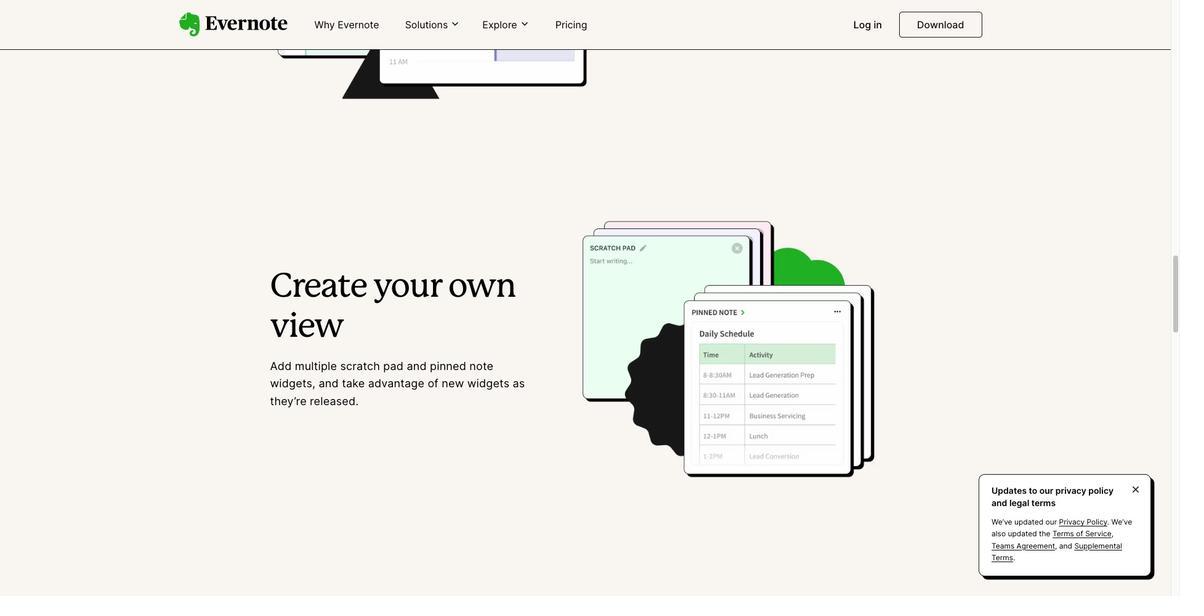 Task type: vqa. For each thing, say whether or not it's contained in the screenshot.
top Terms
yes



Task type: describe. For each thing, give the bounding box(es) containing it.
policy
[[1087, 518, 1107, 527]]

why evernote
[[314, 18, 379, 31]]

pricing link
[[548, 14, 595, 37]]

also
[[992, 529, 1006, 539]]

download link
[[899, 12, 982, 38]]

we've updated our privacy policy
[[992, 518, 1107, 527]]

0 vertical spatial updated
[[1014, 518, 1043, 527]]

as
[[513, 377, 525, 390]]

of inside terms of service , teams agreement , and
[[1076, 529, 1083, 539]]

terms inside terms of service , teams agreement , and
[[1053, 529, 1074, 539]]

log in
[[854, 18, 882, 31]]

log
[[854, 18, 871, 31]]

and inside terms of service , teams agreement , and
[[1059, 541, 1072, 550]]

your
[[373, 272, 442, 303]]

widgets
[[467, 377, 510, 390]]

take
[[342, 377, 365, 390]]

they're
[[270, 395, 307, 408]]

terms of service link
[[1053, 529, 1112, 539]]

pinned
[[430, 359, 466, 372]]

updates
[[992, 485, 1027, 496]]

solutions button
[[401, 18, 464, 32]]

scratch
[[340, 359, 380, 372]]

supplemental
[[1074, 541, 1122, 550]]

our for privacy
[[1040, 485, 1053, 496]]

explore button
[[479, 18, 533, 32]]

multiple
[[295, 359, 337, 372]]

widgets,
[[270, 377, 316, 390]]

supplemental terms
[[992, 541, 1122, 562]]

we've inside . we've also updated the
[[1111, 518, 1132, 527]]

. we've also updated the
[[992, 518, 1132, 539]]

terms of service , teams agreement , and
[[992, 529, 1114, 550]]

. for .
[[1013, 553, 1015, 562]]

and right pad
[[407, 359, 427, 372]]

updated inside . we've also updated the
[[1008, 529, 1037, 539]]

updates to our privacy policy and legal terms
[[992, 485, 1114, 508]]

service
[[1085, 529, 1112, 539]]

privacy
[[1059, 518, 1085, 527]]

own
[[448, 272, 516, 303]]

to
[[1029, 485, 1037, 496]]

create
[[270, 272, 367, 303]]

create your own view
[[270, 272, 516, 343]]

privacy
[[1056, 485, 1086, 496]]

solutions
[[405, 18, 448, 31]]

advantage
[[368, 377, 424, 390]]

why evernote link
[[307, 14, 387, 37]]

calendar-widget screen image
[[270, 0, 617, 100]]

teams agreement link
[[992, 541, 1055, 550]]

log in link
[[846, 14, 889, 37]]

supplemental terms link
[[992, 541, 1122, 562]]

1 vertical spatial ,
[[1055, 541, 1057, 550]]



Task type: locate. For each thing, give the bounding box(es) containing it.
0 vertical spatial our
[[1040, 485, 1053, 496]]

0 horizontal spatial of
[[428, 377, 439, 390]]

0 vertical spatial of
[[428, 377, 439, 390]]

download
[[917, 18, 964, 31]]

explore
[[482, 18, 517, 31]]

view
[[270, 312, 343, 343]]

terms
[[1053, 529, 1074, 539], [992, 553, 1013, 562]]

. up service
[[1107, 518, 1109, 527]]

note
[[470, 359, 494, 372]]

and inside updates to our privacy policy and legal terms
[[992, 497, 1007, 508]]

the
[[1039, 529, 1051, 539]]

of left new
[[428, 377, 439, 390]]

pad
[[383, 359, 404, 372]]

0 vertical spatial terms
[[1053, 529, 1074, 539]]

,
[[1112, 529, 1114, 539], [1055, 541, 1057, 550]]

released.
[[310, 395, 359, 408]]

0 horizontal spatial terms
[[992, 553, 1013, 562]]

, up supplemental
[[1112, 529, 1114, 539]]

1 horizontal spatial terms
[[1053, 529, 1074, 539]]

add multiple scratch pad and pinned note widgets, and take advantage of new widgets as they're released.
[[270, 359, 525, 408]]

our
[[1040, 485, 1053, 496], [1046, 518, 1057, 527]]

1 vertical spatial of
[[1076, 529, 1083, 539]]

teams
[[992, 541, 1015, 550]]

we've right the policy
[[1111, 518, 1132, 527]]

legal
[[1009, 497, 1029, 508]]

our up the terms
[[1040, 485, 1053, 496]]

1 we've from the left
[[992, 518, 1012, 527]]

terms down teams
[[992, 553, 1013, 562]]

of
[[428, 377, 439, 390], [1076, 529, 1083, 539]]

our for privacy
[[1046, 518, 1057, 527]]

terms down privacy
[[1053, 529, 1074, 539]]

1 vertical spatial our
[[1046, 518, 1057, 527]]

.
[[1107, 518, 1109, 527], [1013, 553, 1015, 562]]

of down privacy policy 'link'
[[1076, 529, 1083, 539]]

0 horizontal spatial ,
[[1055, 541, 1057, 550]]

our up the
[[1046, 518, 1057, 527]]

evernote
[[338, 18, 379, 31]]

0 horizontal spatial we've
[[992, 518, 1012, 527]]

2 we've from the left
[[1111, 518, 1132, 527]]

pricing
[[555, 18, 587, 31]]

0 vertical spatial ,
[[1112, 529, 1114, 539]]

1 horizontal spatial of
[[1076, 529, 1083, 539]]

agreement
[[1017, 541, 1055, 550]]

and up released. on the bottom left of page
[[319, 377, 339, 390]]

add
[[270, 359, 292, 372]]

terms
[[1032, 497, 1056, 508]]

and down . we've also updated the at the right of page
[[1059, 541, 1072, 550]]

1 vertical spatial terms
[[992, 553, 1013, 562]]

of inside "add multiple scratch pad and pinned note widgets, and take advantage of new widgets as they're released."
[[428, 377, 439, 390]]

updated up teams agreement link
[[1008, 529, 1037, 539]]

we've
[[992, 518, 1012, 527], [1111, 518, 1132, 527]]

1 horizontal spatial .
[[1107, 518, 1109, 527]]

1 horizontal spatial we've
[[1111, 518, 1132, 527]]

0 vertical spatial .
[[1107, 518, 1109, 527]]

scratch-pad screen image
[[554, 199, 901, 505]]

terms inside supplemental terms
[[992, 553, 1013, 562]]

. for . we've also updated the
[[1107, 518, 1109, 527]]

. inside . we've also updated the
[[1107, 518, 1109, 527]]

1 vertical spatial .
[[1013, 553, 1015, 562]]

in
[[874, 18, 882, 31]]

updated
[[1014, 518, 1043, 527], [1008, 529, 1037, 539]]

evernote logo image
[[179, 12, 287, 37]]

1 vertical spatial updated
[[1008, 529, 1037, 539]]

, down . we've also updated the at the right of page
[[1055, 541, 1057, 550]]

1 horizontal spatial ,
[[1112, 529, 1114, 539]]

privacy policy link
[[1059, 518, 1107, 527]]

updated up the
[[1014, 518, 1043, 527]]

policy
[[1089, 485, 1114, 496]]

0 horizontal spatial .
[[1013, 553, 1015, 562]]

and
[[407, 359, 427, 372], [319, 377, 339, 390], [992, 497, 1007, 508], [1059, 541, 1072, 550]]

our inside updates to our privacy policy and legal terms
[[1040, 485, 1053, 496]]

we've up also
[[992, 518, 1012, 527]]

and down updates
[[992, 497, 1007, 508]]

new
[[442, 377, 464, 390]]

why
[[314, 18, 335, 31]]

. down teams agreement link
[[1013, 553, 1015, 562]]



